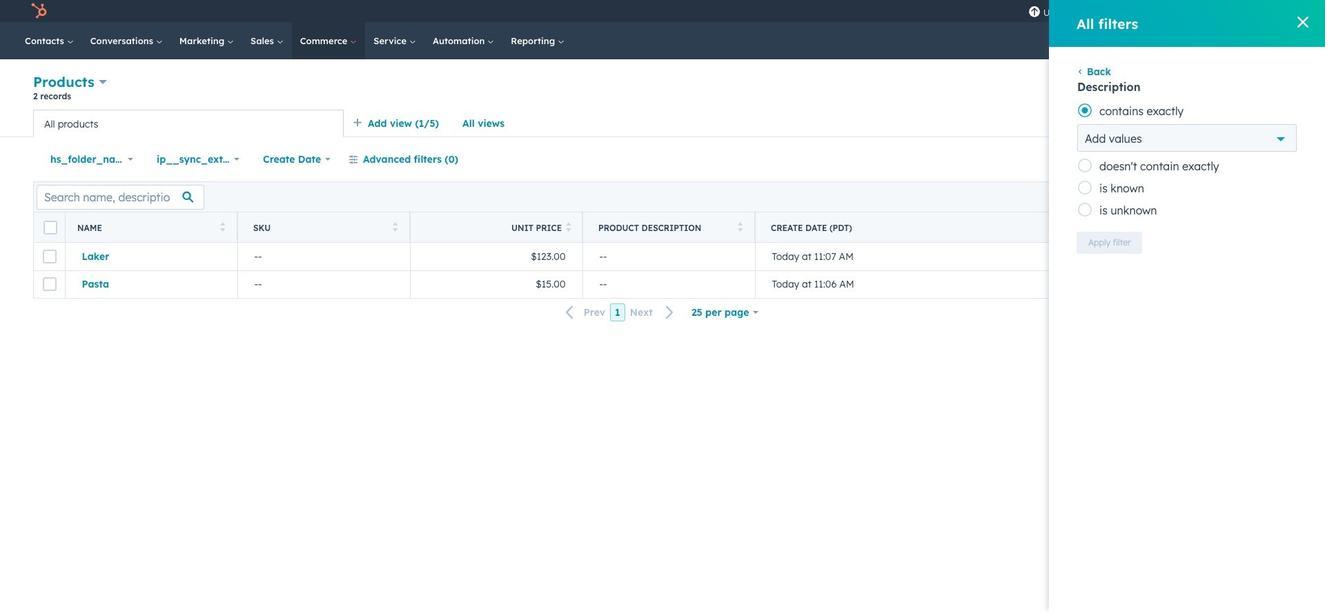 Task type: describe. For each thing, give the bounding box(es) containing it.
marketplaces image
[[1123, 6, 1135, 19]]

1 press to sort. element from the left
[[220, 222, 225, 234]]

3 press to sort. element from the left
[[566, 222, 572, 234]]

Search name, description, or SKU search field
[[37, 185, 204, 210]]

close image
[[1298, 17, 1309, 28]]

press to sort. image for 3rd press to sort. element from left
[[566, 222, 572, 232]]

2 press to sort. element from the left
[[393, 222, 398, 234]]



Task type: vqa. For each thing, say whether or not it's contained in the screenshot.
Press to sort. image
yes



Task type: locate. For each thing, give the bounding box(es) containing it.
jacob simon image
[[1227, 5, 1239, 17]]

4 press to sort. element from the left
[[738, 222, 743, 234]]

2 press to sort. image from the left
[[393, 222, 398, 232]]

3 press to sort. image from the left
[[566, 222, 572, 232]]

Search HubSpot search field
[[1121, 29, 1277, 52]]

pagination navigation
[[558, 304, 683, 322]]

1 horizontal spatial press to sort. image
[[393, 222, 398, 232]]

press to sort. image
[[738, 222, 743, 232]]

press to sort. image for 3rd press to sort. element from the right
[[393, 222, 398, 232]]

1 press to sort. image from the left
[[220, 222, 225, 232]]

0 horizontal spatial press to sort. image
[[220, 222, 225, 232]]

banner
[[33, 72, 1293, 110]]

menu
[[1022, 0, 1309, 22]]

press to sort. image
[[220, 222, 225, 232], [393, 222, 398, 232], [566, 222, 572, 232]]

2 horizontal spatial press to sort. image
[[566, 222, 572, 232]]

press to sort. image for first press to sort. element from the left
[[220, 222, 225, 232]]

press to sort. element
[[220, 222, 225, 234], [393, 222, 398, 234], [566, 222, 572, 234], [738, 222, 743, 234]]



